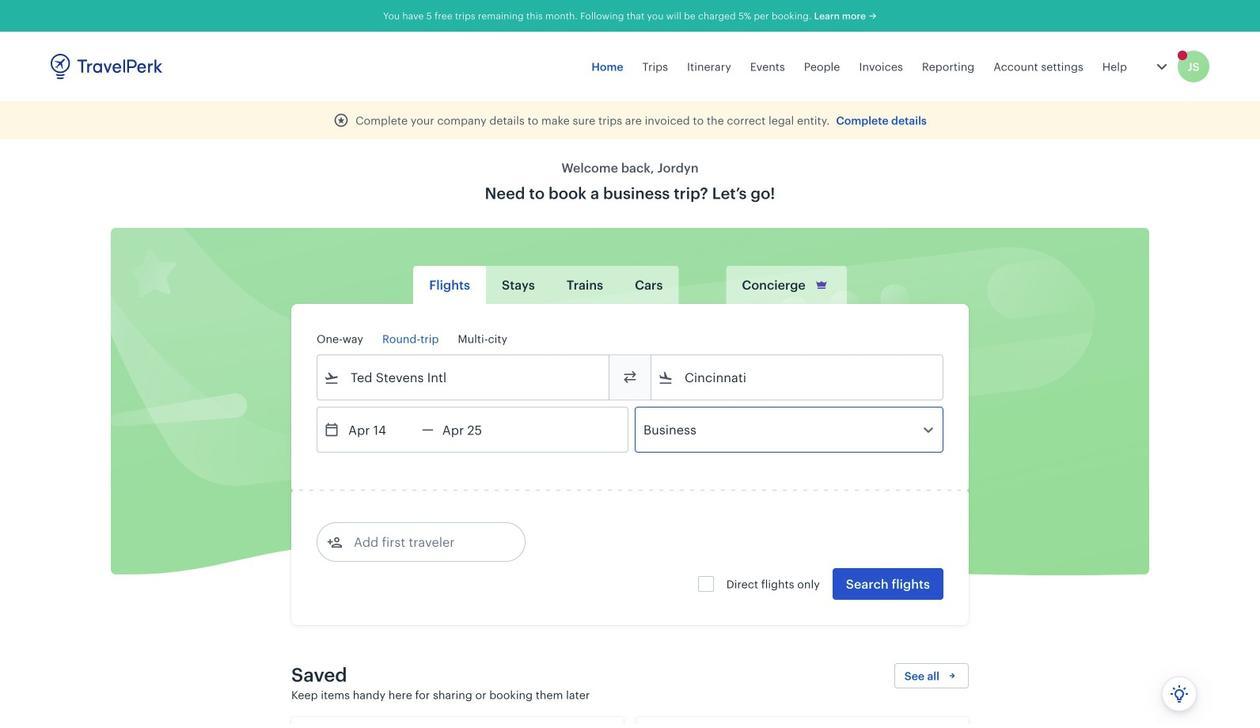 Task type: locate. For each thing, give the bounding box(es) containing it.
From search field
[[340, 365, 588, 390]]

Return text field
[[434, 408, 516, 452]]

To search field
[[674, 365, 922, 390]]



Task type: describe. For each thing, give the bounding box(es) containing it.
Add first traveler search field
[[343, 530, 508, 555]]

Depart text field
[[340, 408, 422, 452]]



